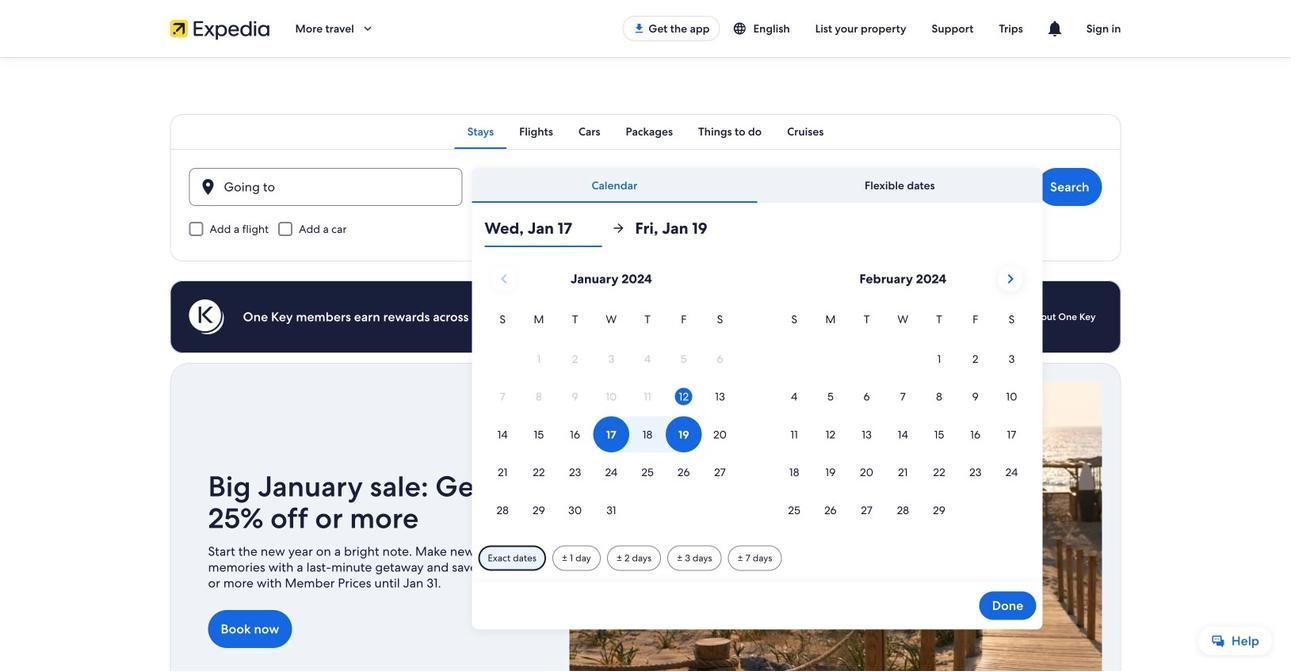 Task type: locate. For each thing, give the bounding box(es) containing it.
tab list
[[170, 114, 1122, 149], [472, 168, 1043, 203]]

today element
[[675, 388, 693, 406]]

small image
[[733, 21, 754, 36]]

expedia logo image
[[170, 17, 270, 40]]

february 2024 element
[[777, 311, 1030, 530]]

0 vertical spatial tab list
[[170, 114, 1122, 149]]

january 2024 element
[[485, 311, 738, 530]]

more travel image
[[361, 21, 375, 36]]

application
[[485, 260, 1030, 530]]

main content
[[0, 57, 1292, 672]]

previous month image
[[495, 270, 514, 289]]

1 vertical spatial tab list
[[472, 168, 1043, 203]]

directional image
[[612, 221, 626, 235]]



Task type: describe. For each thing, give the bounding box(es) containing it.
communication center icon image
[[1046, 19, 1065, 38]]

next month image
[[1001, 270, 1020, 289]]

download the app button image
[[633, 22, 646, 35]]



Task type: vqa. For each thing, say whether or not it's contained in the screenshot.
tab list to the bottom
yes



